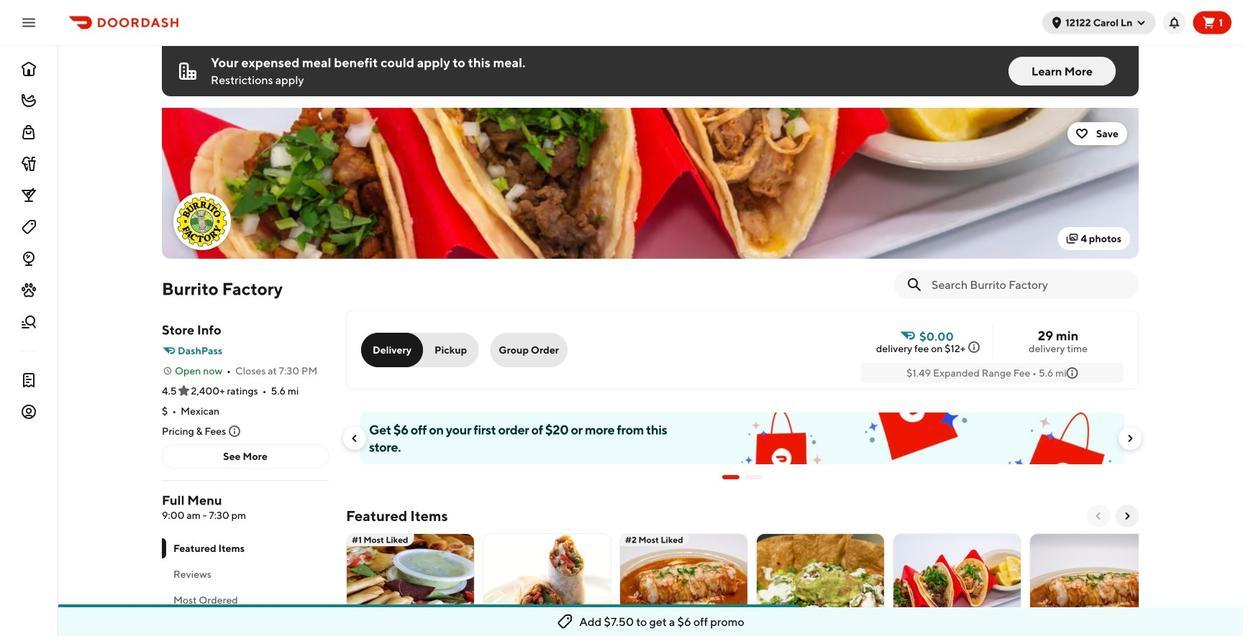 Task type: describe. For each thing, give the bounding box(es) containing it.
add item to cart image
[[585, 629, 597, 637]]

open menu image
[[20, 14, 37, 31]]

0 vertical spatial next button of carousel image
[[1125, 433, 1136, 445]]

super burrito mojado image
[[620, 534, 748, 637]]

soft taco image
[[894, 534, 1021, 637]]

1 vertical spatial next button of carousel image
[[1122, 511, 1133, 522]]

select promotional banner element
[[722, 465, 763, 491]]



Task type: locate. For each thing, give the bounding box(es) containing it.
regular burrito mojado image
[[1030, 534, 1158, 637]]

breakfast burrito image
[[347, 534, 474, 637]]

heading
[[346, 508, 448, 525]]

previous button of carousel image
[[1093, 511, 1105, 522]]

previous button of carousel image
[[349, 433, 360, 445]]

notification bell image
[[1169, 17, 1180, 28]]

None radio
[[361, 333, 423, 368]]

order methods option group
[[361, 333, 479, 368]]

None radio
[[414, 333, 479, 368]]

regular burrito image
[[484, 534, 611, 637]]

$1.49 expanded range fee • 5.6 mi image
[[1067, 368, 1078, 379]]

burrito factory image
[[162, 108, 1139, 259], [175, 194, 230, 249]]

taco salad w/ meat image
[[757, 534, 884, 637]]

Item Search search field
[[932, 277, 1128, 293]]

next button of carousel image
[[1125, 433, 1136, 445], [1122, 511, 1133, 522]]



Task type: vqa. For each thing, say whether or not it's contained in the screenshot.
Item Search 'SEARCH FIELD'
yes



